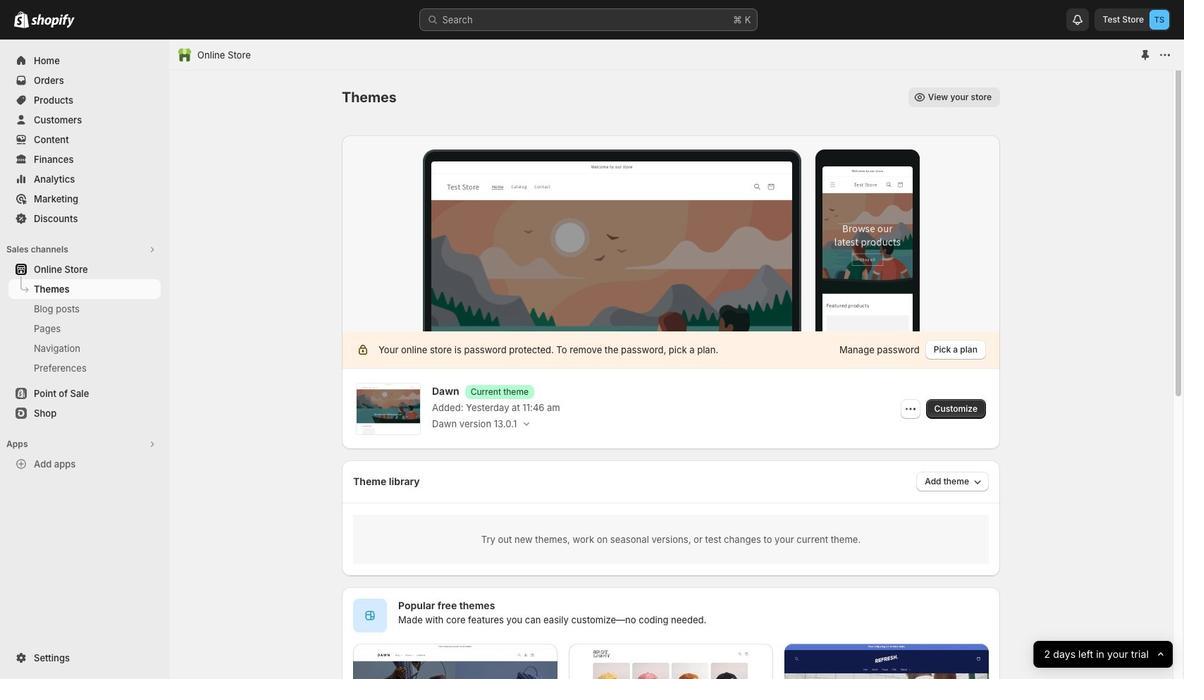 Task type: locate. For each thing, give the bounding box(es) containing it.
shopify image
[[14, 11, 29, 28]]

online store image
[[178, 48, 192, 62]]

shopify image
[[31, 14, 75, 28]]



Task type: vqa. For each thing, say whether or not it's contained in the screenshot.
Test Store image
yes



Task type: describe. For each thing, give the bounding box(es) containing it.
test store image
[[1150, 10, 1170, 30]]



